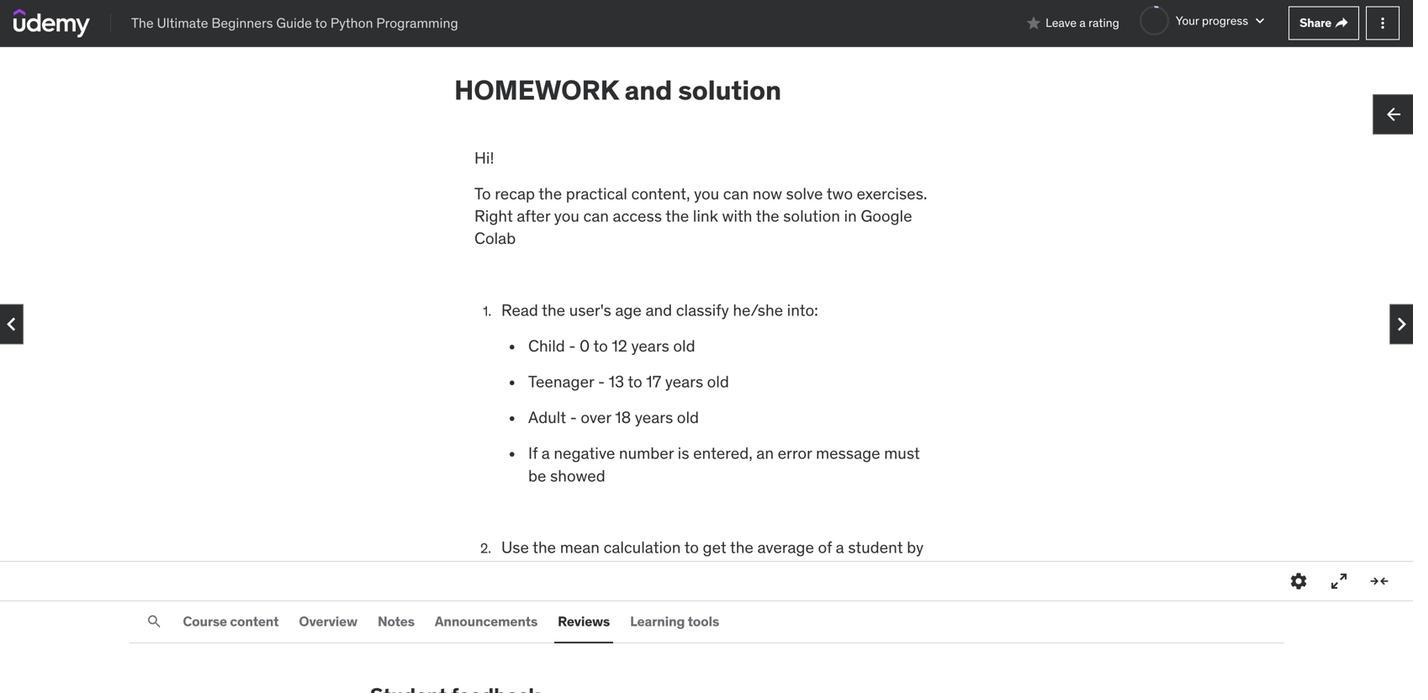 Task type: describe. For each thing, give the bounding box(es) containing it.
1 vertical spatial exam.
[[792, 649, 835, 670]]

content
[[230, 613, 279, 630]]

number
[[619, 443, 674, 464]]

- for over
[[570, 407, 577, 428]]

g1,
[[640, 560, 661, 580]]

go to previous lecture image
[[0, 311, 25, 338]]

adult
[[529, 407, 567, 428]]

ultimate
[[157, 14, 208, 31]]

calculated,
[[502, 582, 579, 602]]

of
[[818, 537, 832, 558]]

calculation
[[604, 537, 681, 558]]

greater
[[578, 672, 629, 692]]

1 vertical spatial and
[[646, 300, 673, 320]]

0.0
[[908, 605, 932, 625]]

to
[[475, 183, 491, 204]]

solve
[[786, 183, 824, 204]]

is inside if a negative number is entered, an error message must be showed
[[678, 443, 690, 464]]

old for teenager - 13 to 17 years old
[[708, 372, 730, 392]]

leave a rating button
[[1026, 3, 1120, 43]]

overview button
[[296, 602, 361, 642]]

small image inside leave a rating button
[[1026, 15, 1043, 32]]

your
[[1176, 13, 1200, 28]]

rating
[[1089, 15, 1120, 30]]

17
[[647, 372, 662, 392]]

age
[[616, 300, 642, 320]]

after
[[749, 560, 784, 580]]

read
[[502, 300, 539, 320]]

user's
[[570, 300, 612, 320]]

hi!
[[475, 148, 494, 168]]

message
[[816, 443, 881, 464]]

reviews
[[558, 613, 610, 630]]

small image inside your progress dropdown button
[[1252, 12, 1269, 29]]

right
[[475, 206, 513, 226]]

2 vertical spatial in
[[826, 627, 838, 647]]

content,
[[632, 183, 691, 204]]

if
[[620, 582, 629, 602]]

leave a rating
[[1046, 15, 1120, 30]]

settings image
[[1289, 572, 1310, 592]]

average down g3.
[[706, 605, 763, 625]]

xsmall image
[[1336, 16, 1349, 30]]

2 vertical spatial old
[[677, 407, 699, 428]]

classify
[[676, 300, 729, 320]]

4.1
[[539, 649, 557, 670]]

reviews button
[[555, 602, 614, 642]]

actions image
[[1375, 15, 1392, 32]]

0 horizontal spatial range
[[826, 605, 867, 625]]

teenager - 13 to 17 years old
[[529, 372, 730, 392]]

exit expanded view image
[[1370, 572, 1390, 592]]

- for 13
[[598, 372, 605, 392]]

g3.
[[721, 560, 746, 580]]

1 horizontal spatial from
[[871, 605, 904, 625]]

failed
[[891, 582, 931, 602]]

negative
[[554, 443, 616, 464]]

0 horizontal spatial can
[[584, 206, 609, 226]]

0 horizontal spatial you
[[554, 206, 580, 226]]

read the user's age and classify he/she into:
[[502, 300, 819, 320]]

announcements button
[[432, 602, 541, 642]]

fullscreen image
[[1330, 572, 1350, 592]]

if inside if a negative number is entered, an error message must be showed
[[529, 443, 538, 464]]

2 vertical spatial years
[[635, 407, 673, 428]]

access
[[613, 206, 662, 226]]

now
[[753, 183, 783, 204]]

he/she
[[733, 300, 784, 320]]

learning
[[630, 613, 685, 630]]

overview
[[299, 613, 358, 630]]

child - 0 to 12 years old
[[529, 336, 696, 356]]

18
[[615, 407, 631, 428]]

python
[[331, 14, 373, 31]]

0 horizontal spatial in
[[782, 605, 795, 625]]

print
[[583, 582, 616, 602]]

learning tools button
[[627, 602, 723, 642]]

tools
[[688, 613, 720, 630]]

years for 12
[[632, 336, 670, 356]]

0
[[580, 336, 590, 356]]

use the mean calculation to get the average of a student by reading the grades g1, g2 and g3. after the average is calculated, print if the student has been approved, has failed or has taken the exam. if the average is in the range from 0.0 to 4.0 the student has failed. if the average is in the range from 4.1 to 6.0 the student has taken the exam. finally, if the average is greater than 6.0 the student has been approv
[[502, 537, 935, 693]]

entered,
[[694, 443, 753, 464]]

course content button
[[180, 602, 282, 642]]

0 horizontal spatial 6.0
[[579, 649, 603, 670]]

grades
[[587, 560, 636, 580]]

with
[[722, 206, 753, 226]]

12
[[612, 336, 628, 356]]

if right finally,
[[891, 649, 901, 670]]

a inside use the mean calculation to get the average of a student by reading the grades g1, g2 and g3. after the average is calculated, print if the student has been approved, has failed or has taken the exam. if the average is in the range from 0.0 to 4.0 the student has failed. if the average is in the range from 4.1 to 6.0 the student has taken the exam. finally, if the average is greater than 6.0 the student has been approv
[[836, 537, 845, 558]]

to right "0"
[[594, 336, 608, 356]]

the ultimate beginners guide to python programming
[[131, 14, 458, 31]]

course content
[[183, 613, 279, 630]]

reading
[[502, 560, 556, 580]]

programming
[[377, 14, 458, 31]]



Task type: locate. For each thing, give the bounding box(es) containing it.
old up entered,
[[677, 407, 699, 428]]

0 horizontal spatial exam.
[[620, 605, 662, 625]]

1 horizontal spatial a
[[836, 537, 845, 558]]

than
[[633, 672, 665, 692]]

2 vertical spatial a
[[836, 537, 845, 558]]

share
[[1300, 15, 1332, 30]]

2 vertical spatial -
[[570, 407, 577, 428]]

solution
[[678, 73, 782, 107], [784, 206, 841, 226]]

the
[[539, 183, 562, 204], [666, 206, 689, 226], [756, 206, 780, 226], [542, 300, 566, 320], [533, 537, 556, 558], [730, 537, 754, 558], [559, 560, 583, 580], [788, 560, 811, 580], [633, 582, 656, 602], [592, 605, 616, 625], [679, 605, 702, 625], [799, 605, 822, 625], [547, 627, 570, 647], [722, 627, 746, 647], [842, 627, 865, 647], [606, 649, 630, 670], [765, 649, 789, 670], [904, 649, 928, 670], [696, 672, 719, 692]]

guide
[[276, 14, 312, 31]]

an
[[757, 443, 774, 464]]

and
[[625, 73, 673, 107], [646, 300, 673, 320], [690, 560, 717, 580]]

homework
[[454, 73, 619, 107]]

been down after
[[748, 582, 784, 602]]

0 horizontal spatial taken
[[549, 605, 589, 625]]

1 horizontal spatial can
[[724, 183, 749, 204]]

share button
[[1289, 6, 1360, 40]]

recap
[[495, 183, 535, 204]]

if up failed.
[[666, 605, 675, 625]]

homework and solution
[[454, 73, 782, 107]]

0 horizontal spatial solution
[[678, 73, 782, 107]]

be
[[529, 466, 547, 486]]

mean
[[560, 537, 600, 558]]

0 vertical spatial years
[[632, 336, 670, 356]]

0 horizontal spatial been
[[748, 582, 784, 602]]

use
[[502, 537, 529, 558]]

been
[[748, 582, 784, 602], [811, 672, 847, 692]]

adult - over 18 years old
[[529, 407, 699, 428]]

4.0
[[520, 627, 543, 647]]

if right failed.
[[709, 627, 718, 647]]

to right '4.1'
[[561, 649, 575, 670]]

- left over
[[570, 407, 577, 428]]

0 vertical spatial and
[[625, 73, 673, 107]]

the ultimate beginners guide to python programming link
[[131, 14, 458, 33]]

teenager
[[529, 372, 594, 392]]

1 vertical spatial -
[[598, 372, 605, 392]]

a left the rating at the right of the page
[[1080, 15, 1086, 30]]

link
[[693, 206, 719, 226]]

0 vertical spatial -
[[569, 336, 576, 356]]

a inside button
[[1080, 15, 1086, 30]]

into:
[[787, 300, 819, 320]]

in
[[845, 206, 857, 226], [782, 605, 795, 625], [826, 627, 838, 647]]

solution inside to recap the practical content, you can now solve two exercises. right after you can access the link with the solution in google colab
[[784, 206, 841, 226]]

years right 12
[[632, 336, 670, 356]]

colab
[[475, 228, 516, 248]]

to left get
[[685, 537, 699, 558]]

beginners
[[212, 14, 273, 31]]

if up be on the left
[[529, 443, 538, 464]]

by
[[907, 537, 924, 558]]

1 horizontal spatial 6.0
[[669, 672, 692, 692]]

course
[[183, 613, 227, 630]]

can down the practical
[[584, 206, 609, 226]]

range down approved,
[[826, 605, 867, 625]]

1 horizontal spatial solution
[[784, 206, 841, 226]]

has
[[719, 582, 744, 602], [862, 582, 887, 602], [520, 605, 545, 625], [633, 627, 658, 647], [692, 649, 718, 670], [782, 672, 807, 692]]

1 vertical spatial a
[[542, 443, 550, 464]]

1 vertical spatial in
[[782, 605, 795, 625]]

after
[[517, 206, 551, 226]]

0 vertical spatial been
[[748, 582, 784, 602]]

average up after
[[758, 537, 815, 558]]

a up be on the left
[[542, 443, 550, 464]]

old for child - 0 to 12 years old
[[674, 336, 696, 356]]

to right guide
[[315, 14, 327, 31]]

a inside if a negative number is entered, an error message must be showed
[[542, 443, 550, 464]]

0 vertical spatial old
[[674, 336, 696, 356]]

- for 0
[[569, 336, 576, 356]]

0 horizontal spatial a
[[542, 443, 550, 464]]

0 vertical spatial can
[[724, 183, 749, 204]]

been down finally,
[[811, 672, 847, 692]]

1 horizontal spatial been
[[811, 672, 847, 692]]

approved,
[[788, 582, 858, 602]]

average down approved,
[[749, 627, 806, 647]]

2 vertical spatial and
[[690, 560, 717, 580]]

google
[[861, 206, 913, 226]]

if a negative number is entered, an error message must be showed
[[529, 443, 921, 486]]

udemy image
[[13, 9, 90, 38]]

must
[[885, 443, 921, 464]]

the
[[131, 14, 154, 31]]

a for leave
[[1080, 15, 1086, 30]]

1 vertical spatial 6.0
[[669, 672, 692, 692]]

learning tools
[[630, 613, 720, 630]]

years right 17
[[666, 372, 704, 392]]

child
[[529, 336, 565, 356]]

go to next lecture image
[[1389, 311, 1414, 338]]

13
[[609, 372, 625, 392]]

1 vertical spatial range
[[869, 627, 910, 647]]

old right 17
[[708, 372, 730, 392]]

1 horizontal spatial range
[[869, 627, 910, 647]]

two
[[827, 183, 853, 204]]

search image
[[146, 614, 163, 631]]

your progress button
[[1140, 6, 1269, 35]]

1 vertical spatial old
[[708, 372, 730, 392]]

exam. left finally,
[[792, 649, 835, 670]]

or
[[502, 605, 516, 625]]

small image right progress
[[1252, 12, 1269, 29]]

if
[[529, 443, 538, 464], [666, 605, 675, 625], [709, 627, 718, 647], [891, 649, 901, 670]]

0 vertical spatial from
[[871, 605, 904, 625]]

- left "0"
[[569, 336, 576, 356]]

average down of
[[815, 560, 872, 580]]

to right 13
[[628, 372, 643, 392]]

you
[[694, 183, 720, 204], [554, 206, 580, 226]]

failed.
[[662, 627, 705, 647]]

announcements
[[435, 613, 538, 630]]

0 vertical spatial in
[[845, 206, 857, 226]]

1 vertical spatial taken
[[721, 649, 762, 670]]

1 horizontal spatial small image
[[1252, 12, 1269, 29]]

- left 13
[[598, 372, 605, 392]]

range
[[826, 605, 867, 625], [869, 627, 910, 647]]

1 horizontal spatial taken
[[721, 649, 762, 670]]

1 horizontal spatial you
[[694, 183, 720, 204]]

years
[[632, 336, 670, 356], [666, 372, 704, 392], [635, 407, 673, 428]]

can up with
[[724, 183, 749, 204]]

is
[[678, 443, 690, 464], [876, 560, 887, 580], [767, 605, 778, 625], [810, 627, 822, 647], [562, 672, 574, 692]]

medium image
[[1384, 104, 1405, 125]]

error
[[778, 443, 812, 464]]

exercises.
[[857, 183, 928, 204]]

0 vertical spatial taken
[[549, 605, 589, 625]]

years right 18 at the bottom left of the page
[[635, 407, 673, 428]]

1 vertical spatial solution
[[784, 206, 841, 226]]

0 horizontal spatial small image
[[1026, 15, 1043, 32]]

small image
[[1252, 12, 1269, 29], [1026, 15, 1043, 32]]

1 horizontal spatial exam.
[[792, 649, 835, 670]]

from down 4.0
[[502, 649, 535, 670]]

6.0 up the greater
[[579, 649, 603, 670]]

progress
[[1203, 13, 1249, 28]]

old down classify
[[674, 336, 696, 356]]

exam. down if
[[620, 605, 662, 625]]

0 vertical spatial you
[[694, 183, 720, 204]]

a for if
[[542, 443, 550, 464]]

1 vertical spatial been
[[811, 672, 847, 692]]

small image left leave
[[1026, 15, 1043, 32]]

over
[[581, 407, 612, 428]]

notes button
[[374, 602, 418, 642]]

0 vertical spatial solution
[[678, 73, 782, 107]]

taken down learning tools button
[[721, 649, 762, 670]]

0 vertical spatial a
[[1080, 15, 1086, 30]]

your progress
[[1176, 13, 1249, 28]]

0 vertical spatial exam.
[[620, 605, 662, 625]]

leave
[[1046, 15, 1077, 30]]

from down failed
[[871, 605, 904, 625]]

in inside to recap the practical content, you can now solve two exercises. right after you can access the link with the solution in google colab
[[845, 206, 857, 226]]

1 vertical spatial you
[[554, 206, 580, 226]]

can
[[724, 183, 749, 204], [584, 206, 609, 226]]

years for 17
[[666, 372, 704, 392]]

exam.
[[620, 605, 662, 625], [792, 649, 835, 670]]

practical
[[566, 183, 628, 204]]

0 vertical spatial 6.0
[[579, 649, 603, 670]]

showed
[[550, 466, 606, 486]]

get
[[703, 537, 727, 558]]

and inside use the mean calculation to get the average of a student by reading the grades g1, g2 and g3. after the average is calculated, print if the student has been approved, has failed or has taken the exam. if the average is in the range from 0.0 to 4.0 the student has failed. if the average is in the range from 4.1 to 6.0 the student has taken the exam. finally, if the average is greater than 6.0 the student has been approv
[[690, 560, 717, 580]]

1 vertical spatial from
[[502, 649, 535, 670]]

a
[[1080, 15, 1086, 30], [542, 443, 550, 464], [836, 537, 845, 558]]

0 horizontal spatial from
[[502, 649, 535, 670]]

1 vertical spatial years
[[666, 372, 704, 392]]

1 horizontal spatial in
[[826, 627, 838, 647]]

range up finally,
[[869, 627, 910, 647]]

0 vertical spatial range
[[826, 605, 867, 625]]

2 horizontal spatial a
[[1080, 15, 1086, 30]]

to down or
[[502, 627, 516, 647]]

you up link
[[694, 183, 720, 204]]

average down '4.1'
[[502, 672, 558, 692]]

a right of
[[836, 537, 845, 558]]

2 horizontal spatial in
[[845, 206, 857, 226]]

6.0 right than
[[669, 672, 692, 692]]

g2
[[665, 560, 686, 580]]

taken down calculated,
[[549, 605, 589, 625]]

finally,
[[838, 649, 887, 670]]

1 vertical spatial can
[[584, 206, 609, 226]]

student
[[849, 537, 903, 558], [660, 582, 715, 602], [574, 627, 629, 647], [634, 649, 689, 670], [723, 672, 778, 692]]

you right 'after'
[[554, 206, 580, 226]]

taken
[[549, 605, 589, 625], [721, 649, 762, 670]]



Task type: vqa. For each thing, say whether or not it's contained in the screenshot.
From to the left
yes



